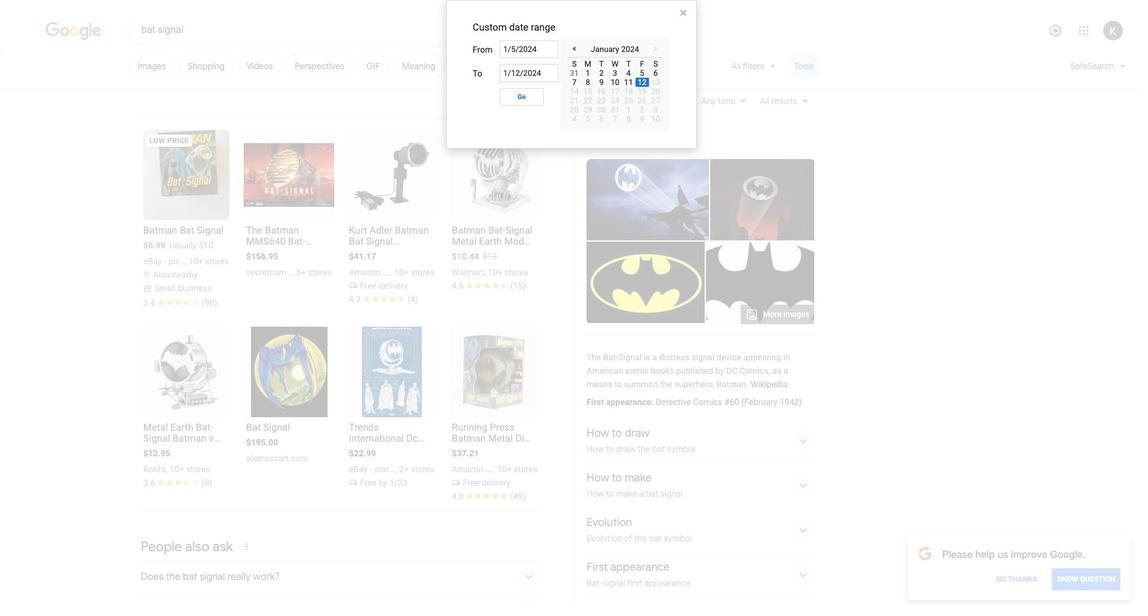 Task type: describe. For each thing, give the bounding box(es) containing it.
8 jan cell
[[581, 78, 595, 87]]

batman bat-signal metal earth model kit. sale. image
[[458, 137, 532, 213]]

vinyl sticker - black bat signal symbol batman dc comic hero rub-on decal  #17267 image
[[675, 242, 845, 323]]

1 feb cell
[[622, 105, 635, 115]]

rated 4.6 out of 5, image
[[466, 282, 508, 289]]

the batman mms640 bat-signal 1/6th scale collectible accessory. image
[[244, 143, 334, 207]]

3 column header from the left
[[595, 58, 608, 69]]

27 jan cell
[[649, 96, 663, 105]]

18 jan cell
[[622, 87, 635, 96]]

30 jan cell
[[595, 105, 608, 115]]

10 jan cell
[[608, 78, 622, 87]]

13 jan cell
[[649, 78, 663, 87]]

google image
[[45, 22, 102, 40]]

6 jan cell
[[649, 69, 663, 78]]

7 jan cell
[[568, 78, 581, 87]]

current price: $156.95. element
[[246, 252, 278, 261]]

8 feb cell
[[622, 115, 635, 124]]

rated 4.6 out of 5. rated by 15 reviews. image
[[452, 279, 538, 292]]

31 jan cell
[[608, 105, 622, 115]]

current price: $195.00. element
[[246, 438, 278, 448]]

12 jan cell
[[635, 78, 649, 87]]

23 jan cell
[[595, 96, 608, 105]]

11 jan cell
[[622, 78, 635, 87]]

6 column header from the left
[[635, 58, 649, 69]]

rated 3.4 out of 5, image
[[158, 299, 199, 306]]

9 jan cell
[[595, 78, 608, 87]]

16 jan cell
[[595, 87, 608, 96]]

metal earth bat-signal batman v superman 3d metal model kit. image
[[141, 334, 231, 410]]

rated 4.3 out of 5. rated by 4 reviews. image
[[349, 293, 435, 305]]

7 feb cell
[[608, 115, 622, 124]]

14 jan cell
[[568, 87, 581, 96]]

2 jan cell
[[595, 69, 608, 78]]

24 jan cell
[[608, 96, 622, 105]]

bat signal. image
[[251, 327, 327, 418]]

3 jan cell
[[608, 69, 622, 78]]

5 column header from the left
[[622, 58, 635, 69]]

29 jan cell
[[581, 105, 595, 115]]

1 jan cell
[[581, 69, 595, 78]]



Task type: locate. For each thing, give the bounding box(es) containing it.
rated 3.6 out of 5, image
[[158, 479, 199, 486]]

None text field
[[500, 40, 558, 58]]

None search field
[[0, 15, 552, 44]]

9 feb cell
[[635, 115, 649, 124]]

current price: $12.95. element
[[143, 449, 170, 459]]

delivery image for current price: $22.99. element
[[349, 477, 360, 486]]

7 column header from the left
[[649, 58, 663, 69]]

3 feb cell
[[649, 105, 663, 115]]

rated 4.2 out of 5, image
[[363, 296, 405, 303]]

column header up the 11 jan cell
[[622, 58, 635, 69]]

row
[[568, 41, 663, 58]]

column header up 12 jan cell
[[635, 58, 649, 69]]

22 jan cell
[[581, 96, 595, 105]]

 Was $13 text field
[[483, 250, 497, 263]]

column header
[[568, 58, 581, 69], [581, 58, 595, 69], [595, 58, 608, 69], [608, 58, 622, 69], [622, 58, 635, 69], [635, 58, 649, 69], [649, 58, 663, 69]]

20 jan cell
[[649, 87, 663, 96]]

delivery image for current price: $37.21. element
[[452, 477, 463, 486]]

kurt adler batman bat signal projector. image
[[354, 133, 430, 216]]

current price: $41.17. element
[[349, 252, 376, 261]]

2 column header from the left
[[581, 58, 595, 69]]

grid
[[568, 58, 663, 124]]

delivery image down current price: $37.21. element
[[452, 477, 463, 486]]

10 feb cell
[[649, 115, 663, 124]]

dialog
[[446, 0, 697, 149]]

31 dec cell
[[568, 69, 581, 78]]

column header up the 9 jan cell
[[595, 58, 608, 69]]

running press batman metal die-cast bat-signal. image
[[452, 334, 538, 410]]

15 jan cell
[[581, 87, 595, 96]]

current price: $6.99. element
[[143, 241, 165, 250]]

column header up 10 jan cell
[[608, 58, 622, 69]]

delivery image down current price: $22.99. element
[[349, 477, 360, 486]]

rated 3.6 out of 5. rated by 8 reviews. image
[[143, 477, 229, 489]]

6 feb cell
[[595, 115, 608, 124]]

delivery image down current price: $41.17. element
[[349, 279, 360, 289]]

bat-signal | dc animated universe | fandom image
[[708, 159, 816, 241]]

21 jan cell
[[568, 96, 581, 105]]

4 jan cell
[[622, 69, 635, 78]]

current price: $22.99. element
[[349, 449, 376, 459]]

column header up 13 jan cell
[[649, 58, 663, 69]]

rated 4.8 out of 5. rated by 49 reviews. image
[[452, 490, 538, 502]]

19 jan cell
[[635, 87, 649, 96]]

None text field
[[500, 64, 558, 82]]

trends international dc comics batman bat signal wall poster. image
[[362, 327, 422, 418]]

search by voice image
[[478, 23, 493, 37]]

5 jan cell
[[635, 69, 649, 78]]

upload.wikimedia.org/wikipedia/en/thumb/c/c6/bat s... image
[[587, 159, 709, 241]]

25 jan cell
[[622, 96, 635, 105]]

28 jan cell
[[568, 105, 581, 115]]

search by image image
[[503, 23, 517, 37]]

current price: $10.44. element
[[452, 252, 479, 261]]

current price: $37.21. element
[[452, 449, 479, 459]]

iconic 'bat-signal' to be shone at night throughout the world image
[[585, 242, 707, 323]]

2 feb cell
[[635, 105, 649, 115]]

1 column header from the left
[[568, 58, 581, 69]]

column header up 7 jan "cell"
[[568, 58, 581, 69]]

26 jan cell
[[635, 96, 649, 105]]

batman bat signal. low price. image
[[143, 130, 229, 220]]

rated 3.4 out of 5. rated by 90 reviews. image
[[143, 296, 229, 309]]

delivery image for current price: $41.17. element
[[349, 279, 360, 289]]

5 feb cell
[[581, 115, 595, 124]]

delivery image
[[349, 279, 360, 289], [349, 477, 360, 486], [452, 477, 463, 486]]

column header up "8 jan" cell
[[581, 58, 595, 69]]

4 column header from the left
[[608, 58, 622, 69]]

rated 4.8 out of 5, image
[[466, 493, 509, 500]]

heading
[[473, 21, 555, 33], [587, 115, 666, 135], [587, 420, 814, 464], [587, 464, 814, 508], [587, 509, 814, 553], [587, 554, 814, 598]]

4 feb cell
[[568, 115, 581, 124]]

17 jan cell
[[608, 87, 622, 96]]



Task type: vqa. For each thing, say whether or not it's contained in the screenshot.
3 Feb cell
yes



